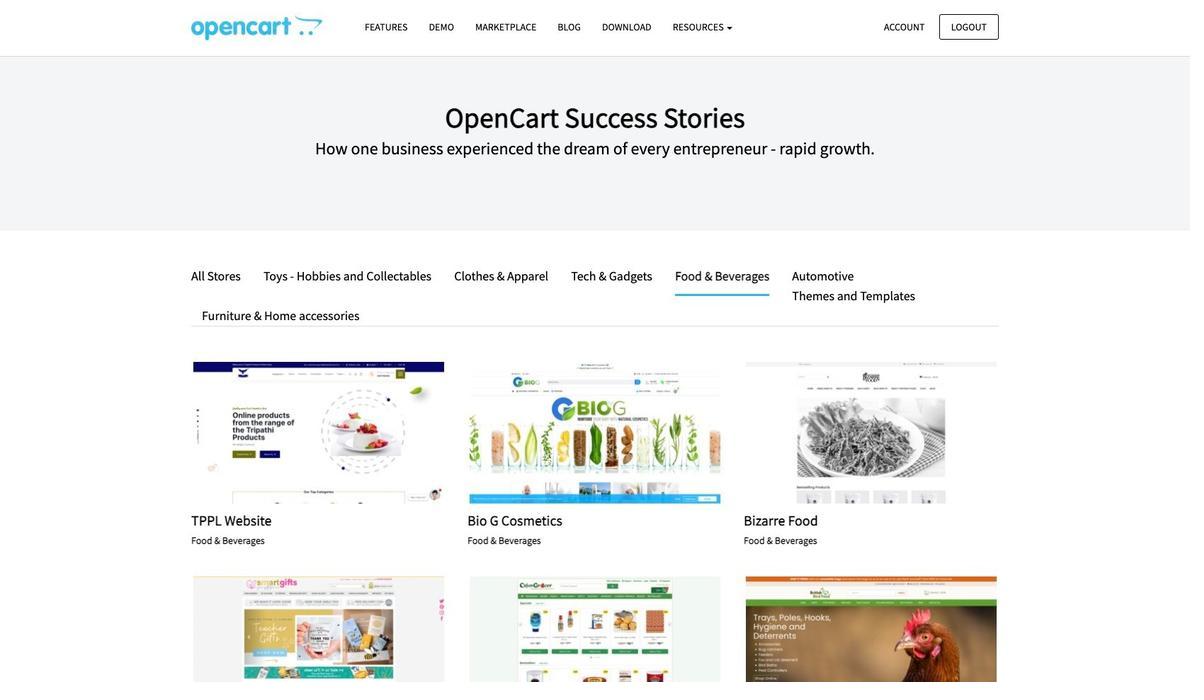 Task type: locate. For each thing, give the bounding box(es) containing it.
smart gift solutions image
[[191, 577, 446, 682]]

bio g cosmetics image
[[468, 362, 723, 503]]

british bird food image
[[744, 577, 999, 682]]

opencart - showcase image
[[191, 15, 322, 40]]



Task type: vqa. For each thing, say whether or not it's contained in the screenshot.
CAJUN GROCER image
yes



Task type: describe. For each thing, give the bounding box(es) containing it.
bizarre food image
[[744, 362, 999, 503]]

tppl website image
[[191, 362, 446, 503]]

cajun grocer image
[[468, 577, 723, 682]]



